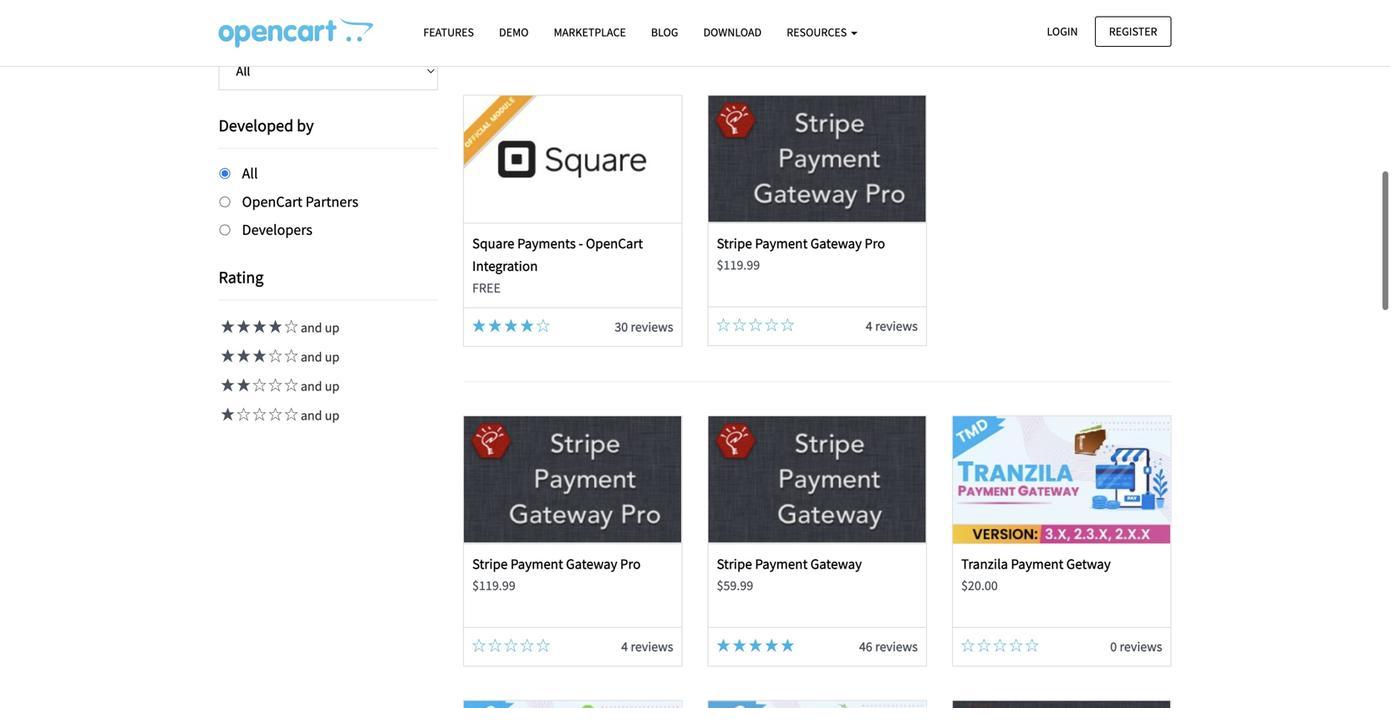 Task type: describe. For each thing, give the bounding box(es) containing it.
developed
[[219, 115, 294, 136]]

reviews for square payments - opencart integration image
[[631, 318, 673, 335]]

and up for 2nd "and up" 'link' from the bottom
[[298, 378, 340, 395]]

marketplace
[[554, 25, 626, 40]]

stripe payment gateway link
[[717, 555, 862, 573]]

1 and up link from the top
[[219, 319, 340, 336]]

tranzila payment getway link
[[961, 555, 1111, 573]]

gateway for opencart
[[811, 234, 862, 252]]

payubiz and payumoney image
[[709, 701, 926, 708]]

square
[[472, 234, 515, 252]]

blog
[[651, 25, 678, 40]]

login
[[1047, 24, 1078, 39]]

up for 1st "and up" 'link' from the bottom
[[325, 407, 340, 424]]

up for fourth "and up" 'link' from the bottom
[[325, 319, 340, 336]]

$20.00
[[961, 577, 998, 594]]

4 and up link from the top
[[219, 407, 340, 424]]

tranzila payment getway $20.00
[[961, 555, 1111, 594]]

restrict payment methods image
[[953, 701, 1171, 708]]

46 reviews
[[859, 638, 918, 655]]

square payments - opencart integration free
[[472, 234, 643, 296]]

free
[[472, 280, 501, 296]]

stripe payment gateway image
[[709, 416, 926, 543]]

payment inside stripe payment gateway $59.99
[[755, 555, 808, 573]]

by
[[297, 115, 314, 136]]

developers
[[242, 220, 313, 239]]

developed by
[[219, 115, 314, 136]]

2 reviews
[[1111, 33, 1163, 50]]

download link
[[691, 18, 774, 47]]

and up for second "and up" 'link'
[[298, 349, 340, 365]]

gateway for pro
[[811, 555, 862, 573]]

27
[[615, 32, 628, 49]]

2 and up link from the top
[[219, 349, 340, 365]]

getway
[[1067, 555, 1111, 573]]

blog link
[[639, 18, 691, 47]]

reviews for tranzila payment getway image
[[1120, 638, 1163, 655]]

4 reviews for stripe payment gateway pro "link" corresponding to the right the "stripe payment gateway pro" image
[[866, 318, 918, 334]]

stripe payment gateway pro $119.99 for stripe payment gateway pro "link" corresponding to the right the "stripe payment gateway pro" image
[[717, 234, 885, 273]]

opencart partners
[[242, 192, 359, 211]]

30 reviews
[[615, 318, 673, 335]]

27 reviews
[[615, 32, 673, 49]]

opencart inside 'square payments - opencart integration free'
[[586, 234, 643, 252]]

pro for the right the "stripe payment gateway pro" image
[[865, 234, 885, 252]]

0 reviews
[[1111, 638, 1163, 655]]

stripe payment gateway pro link for leftmost the "stripe payment gateway pro" image
[[472, 555, 641, 573]]

stripe payment gateway $59.99
[[717, 555, 862, 594]]

payment inside tranzila payment getway $20.00
[[1011, 555, 1064, 573]]

and up for fourth "and up" 'link' from the bottom
[[298, 319, 340, 336]]

30
[[615, 318, 628, 335]]

up for second "and up" 'link'
[[325, 349, 340, 365]]

all
[[242, 164, 258, 183]]

1 horizontal spatial stripe payment gateway pro image
[[709, 96, 926, 223]]

partners
[[306, 192, 359, 211]]

and for 1st "and up" 'link' from the bottom
[[301, 407, 322, 424]]

stripe for square payments - opencart integration
[[717, 234, 752, 252]]

login link
[[1033, 16, 1092, 47]]

and up for 1st "and up" 'link' from the bottom
[[298, 407, 340, 424]]

-
[[579, 234, 583, 252]]

stripe for stripe payment gateway pro
[[717, 555, 752, 573]]

version
[[289, 5, 340, 26]]



Task type: vqa. For each thing, say whether or not it's contained in the screenshot.
About Us
no



Task type: locate. For each thing, give the bounding box(es) containing it.
download
[[703, 25, 762, 40]]

0 vertical spatial stripe payment gateway pro link
[[717, 234, 885, 252]]

gateway
[[811, 234, 862, 252], [566, 555, 617, 573], [811, 555, 862, 573]]

reviews for the right the "stripe payment gateway pro" image
[[875, 318, 918, 334]]

opencart for opencart version
[[219, 5, 286, 26]]

payvision payment integration(1.5.x , 2.x & .. image
[[464, 701, 682, 708]]

star light image
[[472, 32, 486, 46], [488, 32, 502, 46], [504, 32, 518, 46], [521, 32, 534, 46], [488, 319, 502, 332], [504, 319, 518, 332], [250, 320, 266, 333], [235, 349, 250, 362], [235, 378, 250, 392], [219, 407, 235, 421], [717, 639, 730, 652], [765, 639, 778, 652]]

and up
[[298, 319, 340, 336], [298, 349, 340, 365], [298, 378, 340, 395], [298, 407, 340, 424]]

and for 2nd "and up" 'link' from the bottom
[[301, 378, 322, 395]]

square payments - opencart integration image
[[464, 96, 682, 223]]

$119.99 for stripe payment gateway pro "link" corresponding to the right the "stripe payment gateway pro" image
[[717, 257, 760, 273]]

2 vertical spatial opencart
[[586, 234, 643, 252]]

square payments - opencart integration link
[[472, 234, 643, 275]]

reviews for stripe payment gateway image
[[875, 638, 918, 655]]

star light o image
[[717, 32, 730, 46], [717, 318, 730, 331], [733, 318, 746, 331], [781, 318, 795, 331], [266, 349, 282, 362], [250, 378, 266, 392], [282, 378, 298, 392], [235, 407, 250, 421], [250, 407, 266, 421], [266, 407, 282, 421], [282, 407, 298, 421], [521, 639, 534, 652], [537, 639, 550, 652], [961, 639, 975, 652], [994, 639, 1007, 652], [1010, 639, 1023, 652], [1026, 639, 1039, 652]]

2 and from the top
[[301, 349, 322, 365]]

1 vertical spatial pro
[[620, 555, 641, 573]]

register
[[1109, 24, 1158, 39]]

rating
[[219, 267, 264, 288]]

46
[[859, 638, 873, 655]]

demo link
[[487, 18, 541, 47]]

3 and up from the top
[[298, 378, 340, 395]]

opencart up developers
[[242, 192, 303, 211]]

0 vertical spatial opencart
[[219, 5, 286, 26]]

star light o image
[[733, 32, 746, 46], [749, 32, 762, 46], [781, 32, 795, 46], [749, 318, 762, 331], [765, 318, 778, 331], [537, 319, 550, 332], [282, 320, 298, 333], [282, 349, 298, 362], [266, 378, 282, 392], [472, 639, 486, 652], [488, 639, 502, 652], [504, 639, 518, 652], [978, 639, 991, 652]]

0 vertical spatial stripe payment gateway pro image
[[709, 96, 926, 223]]

1 and up from the top
[[298, 319, 340, 336]]

1 horizontal spatial stripe payment gateway pro link
[[717, 234, 885, 252]]

$119.99
[[717, 257, 760, 273], [472, 577, 516, 594]]

0 vertical spatial 4
[[866, 318, 873, 334]]

1 vertical spatial $119.99
[[472, 577, 516, 594]]

0 vertical spatial 4 reviews
[[866, 318, 918, 334]]

4 for leftmost the "stripe payment gateway pro" image
[[621, 638, 628, 655]]

1 horizontal spatial pro
[[865, 234, 885, 252]]

0 horizontal spatial stripe payment gateway pro $119.99
[[472, 555, 641, 594]]

opencart
[[219, 5, 286, 26], [242, 192, 303, 211], [586, 234, 643, 252]]

4
[[866, 318, 873, 334], [621, 638, 628, 655]]

$59.99
[[717, 577, 753, 594]]

features link
[[411, 18, 487, 47]]

stripe payment gateway pro $119.99
[[717, 234, 885, 273], [472, 555, 641, 594]]

1 vertical spatial stripe payment gateway pro image
[[464, 416, 682, 543]]

stripe payment gateway pro link
[[717, 234, 885, 252], [472, 555, 641, 573]]

1 and from the top
[[301, 319, 322, 336]]

1 horizontal spatial stripe payment gateway pro $119.99
[[717, 234, 885, 273]]

0
[[1111, 638, 1117, 655]]

opencart payment gateways image
[[219, 18, 373, 48]]

0 horizontal spatial stripe payment gateway pro link
[[472, 555, 641, 573]]

stripe payment gateway pro $119.99 for stripe payment gateway pro "link" associated with leftmost the "stripe payment gateway pro" image
[[472, 555, 641, 594]]

pro for leftmost the "stripe payment gateway pro" image
[[620, 555, 641, 573]]

up
[[325, 319, 340, 336], [325, 349, 340, 365], [325, 378, 340, 395], [325, 407, 340, 424]]

payment
[[755, 234, 808, 252], [511, 555, 563, 573], [755, 555, 808, 573], [1011, 555, 1064, 573]]

4 and from the top
[[301, 407, 322, 424]]

None radio
[[219, 168, 230, 179]]

pro
[[865, 234, 885, 252], [620, 555, 641, 573]]

and for second "and up" 'link'
[[301, 349, 322, 365]]

stripe payment gateway pro link for the right the "stripe payment gateway pro" image
[[717, 234, 885, 252]]

3 and from the top
[[301, 378, 322, 395]]

4 and up from the top
[[298, 407, 340, 424]]

0 horizontal spatial $119.99
[[472, 577, 516, 594]]

2 and up from the top
[[298, 349, 340, 365]]

0 horizontal spatial 4 reviews
[[621, 638, 673, 655]]

gateway inside stripe payment gateway $59.99
[[811, 555, 862, 573]]

register link
[[1095, 16, 1172, 47]]

stripe
[[717, 234, 752, 252], [472, 555, 508, 573], [717, 555, 752, 573]]

up for 2nd "and up" 'link' from the bottom
[[325, 378, 340, 395]]

resources link
[[774, 18, 870, 47]]

resources
[[787, 25, 849, 40]]

opencart right the -
[[586, 234, 643, 252]]

payments
[[517, 234, 576, 252]]

0 horizontal spatial stripe payment gateway pro image
[[464, 416, 682, 543]]

stripe inside stripe payment gateway $59.99
[[717, 555, 752, 573]]

3 up from the top
[[325, 378, 340, 395]]

4 reviews
[[866, 318, 918, 334], [621, 638, 673, 655]]

opencart for opencart partners
[[242, 192, 303, 211]]

and for fourth "and up" 'link' from the bottom
[[301, 319, 322, 336]]

4 reviews for stripe payment gateway pro "link" associated with leftmost the "stripe payment gateway pro" image
[[621, 638, 673, 655]]

features
[[423, 25, 474, 40]]

1 vertical spatial stripe payment gateway pro link
[[472, 555, 641, 573]]

1 horizontal spatial 4
[[866, 318, 873, 334]]

1 up from the top
[[325, 319, 340, 336]]

integration
[[472, 257, 538, 275]]

and
[[301, 319, 322, 336], [301, 349, 322, 365], [301, 378, 322, 395], [301, 407, 322, 424]]

reviews
[[631, 32, 673, 49], [1120, 33, 1163, 50], [875, 318, 918, 334], [631, 318, 673, 335], [631, 638, 673, 655], [875, 638, 918, 655], [1120, 638, 1163, 655]]

1 vertical spatial opencart
[[242, 192, 303, 211]]

1 vertical spatial 4 reviews
[[621, 638, 673, 655]]

3 and up link from the top
[[219, 378, 340, 395]]

and up link
[[219, 319, 340, 336], [219, 349, 340, 365], [219, 378, 340, 395], [219, 407, 340, 424]]

$119.99 for stripe payment gateway pro "link" associated with leftmost the "stripe payment gateway pro" image
[[472, 577, 516, 594]]

1 vertical spatial 4
[[621, 638, 628, 655]]

stripe payment gateway pro image
[[709, 96, 926, 223], [464, 416, 682, 543]]

0 vertical spatial stripe payment gateway pro $119.99
[[717, 234, 885, 273]]

demo
[[499, 25, 529, 40]]

0 horizontal spatial pro
[[620, 555, 641, 573]]

opencart version
[[219, 5, 340, 26]]

star light image
[[472, 319, 486, 332], [521, 319, 534, 332], [219, 320, 235, 333], [235, 320, 250, 333], [266, 320, 282, 333], [219, 349, 235, 362], [250, 349, 266, 362], [219, 378, 235, 392], [733, 639, 746, 652], [749, 639, 762, 652], [781, 639, 795, 652]]

1 horizontal spatial $119.99
[[717, 257, 760, 273]]

None radio
[[219, 196, 230, 207], [219, 225, 230, 235], [219, 196, 230, 207], [219, 225, 230, 235]]

opencart left version
[[219, 5, 286, 26]]

reviews for leftmost the "stripe payment gateway pro" image
[[631, 638, 673, 655]]

0 horizontal spatial 4
[[621, 638, 628, 655]]

1 vertical spatial stripe payment gateway pro $119.99
[[472, 555, 641, 594]]

2
[[1111, 33, 1117, 50]]

0 vertical spatial $119.99
[[717, 257, 760, 273]]

tranzila payment getway image
[[953, 416, 1171, 543]]

tranzila
[[961, 555, 1008, 573]]

marketplace link
[[541, 18, 639, 47]]

1 horizontal spatial 4 reviews
[[866, 318, 918, 334]]

0 vertical spatial pro
[[865, 234, 885, 252]]

2 up from the top
[[325, 349, 340, 365]]

4 up from the top
[[325, 407, 340, 424]]

4 for the right the "stripe payment gateway pro" image
[[866, 318, 873, 334]]



